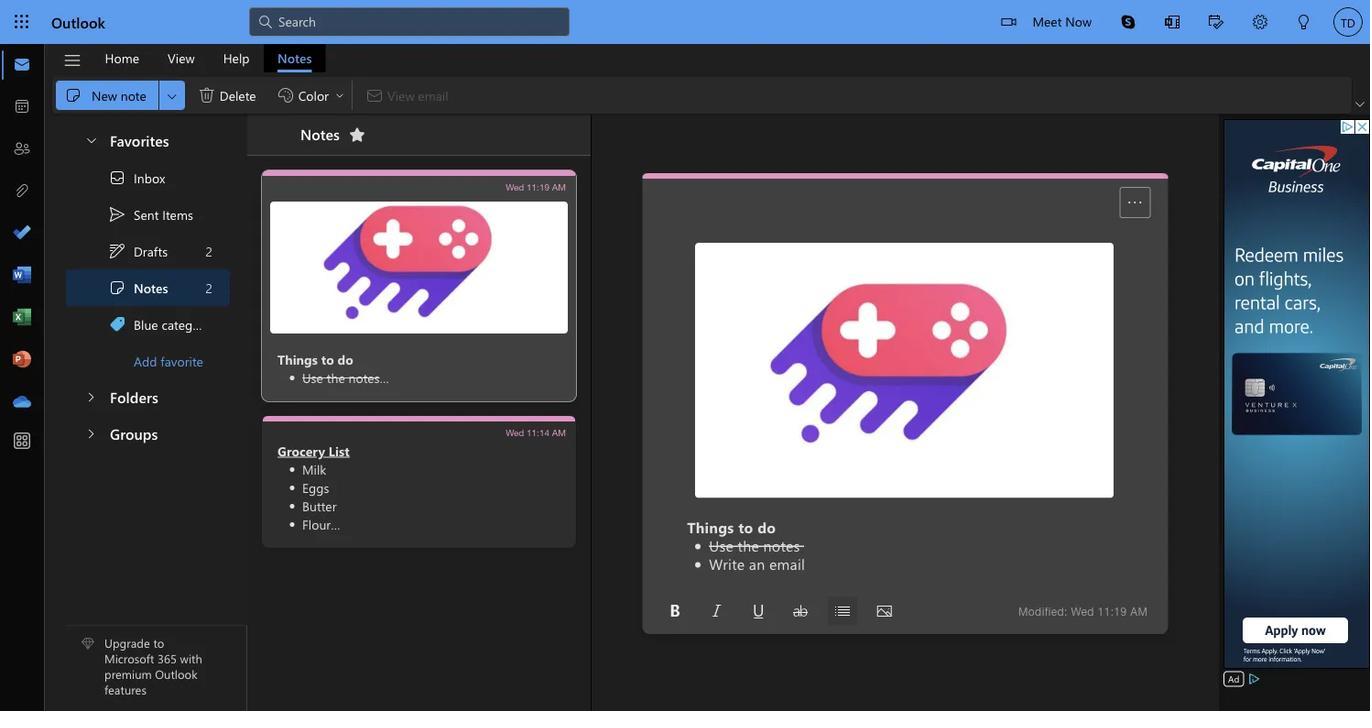 Task type: describe. For each thing, give the bounding box(es) containing it.

[[752, 604, 766, 619]]

11:14
[[527, 427, 550, 438]]

this note contains one image. open note starting with: things to do last edited: wed 11:19 am. tree item
[[262, 170, 576, 401]]

 sent items
[[108, 205, 193, 224]]

more apps image
[[13, 433, 31, 451]]

 tree item
[[66, 269, 230, 306]]


[[257, 13, 275, 31]]

upgrade to microsoft 365 with premium outlook features
[[104, 635, 202, 697]]


[[1166, 15, 1180, 29]]

meet
[[1033, 12, 1062, 29]]

onedrive image
[[13, 393, 31, 411]]

 for folders
[[83, 390, 98, 405]]

open note starting with: grocery list last edited: wed 11:14 am. tree item
[[262, 416, 576, 548]]


[[1210, 15, 1224, 29]]

notes for notes
[[278, 49, 312, 66]]

an
[[749, 554, 766, 574]]

 for favorites
[[84, 132, 99, 147]]

sent
[[134, 206, 159, 223]]

notes for things to do use the notes
[[349, 369, 380, 386]]

color
[[298, 86, 329, 103]]


[[1128, 195, 1143, 210]]

outlook banner
[[0, 0, 1371, 46]]

help
[[223, 49, 250, 66]]

 button
[[54, 45, 91, 76]]

inbox
[[134, 169, 165, 186]]

image from laptop,  image. image
[[696, 243, 1114, 498]]

new
[[92, 86, 117, 103]]


[[348, 126, 366, 144]]

things to do use the notes
[[278, 351, 380, 386]]

eggs
[[302, 479, 329, 496]]

email
[[770, 554, 806, 574]]

do for things to do use the notes write an email
[[758, 517, 776, 537]]

to for upgrade to microsoft 365 with premium outlook features
[[153, 635, 164, 651]]

groups tree item
[[66, 416, 230, 453]]

article inside edit note starting with things to do 'main content'
[[643, 237, 1167, 588]]

mail image
[[13, 56, 31, 74]]

items
[[162, 206, 193, 223]]

add favorite tree item
[[66, 343, 230, 379]]

favorite
[[161, 353, 203, 370]]

help button
[[210, 44, 263, 72]]

 button for groups
[[74, 416, 108, 450]]


[[1002, 15, 1017, 29]]

files image
[[13, 182, 31, 201]]

 button
[[786, 597, 816, 626]]

delete
[[220, 86, 256, 103]]

outlook inside upgrade to microsoft 365 with premium outlook features
[[155, 666, 198, 682]]

 button
[[1107, 0, 1151, 44]]

write
[[709, 554, 745, 574]]

with
[[180, 650, 202, 667]]

groups
[[110, 423, 158, 443]]

favorites tree
[[66, 115, 230, 379]]

 tree item
[[66, 306, 230, 343]]


[[1298, 15, 1312, 29]]

notes 
[[301, 124, 366, 144]]

set your advertising preferences image
[[1248, 672, 1262, 686]]


[[108, 169, 126, 187]]


[[710, 604, 724, 619]]

 for groups
[[83, 427, 98, 441]]

notes for notes 
[[301, 124, 340, 144]]

 for  new note
[[64, 86, 82, 104]]

view button
[[154, 44, 209, 72]]

grocery
[[278, 442, 325, 459]]

 tree item
[[66, 233, 230, 269]]

:
[[1065, 605, 1068, 618]]

notes heading
[[277, 115, 372, 155]]

2 for 
[[206, 243, 213, 260]]

add favorite
[[134, 353, 203, 370]]


[[108, 315, 126, 334]]


[[63, 51, 82, 70]]

powerpoint image
[[13, 351, 31, 369]]

outlook inside banner
[[51, 12, 105, 32]]


[[276, 86, 295, 104]]

 notes
[[108, 279, 168, 297]]

 search field
[[249, 0, 570, 41]]

outlook link
[[51, 0, 105, 44]]

to for things to do use the notes
[[321, 351, 334, 367]]

 button
[[870, 597, 900, 626]]


[[108, 242, 126, 260]]

premium features image
[[82, 637, 94, 650]]

styles toolbar toolbar
[[654, 597, 906, 626]]

 button
[[744, 597, 774, 626]]

do for things to do use the notes
[[338, 351, 354, 367]]

things to do use the notes write an email
[[687, 517, 806, 574]]

edit note starting with things to do main content
[[643, 173, 1169, 634]]

wed for wed 11:14 am grocery list milk eggs butter flour
[[506, 427, 524, 438]]

 button
[[660, 597, 690, 626]]


[[108, 205, 126, 224]]

am inside edit note starting with things to do 'main content'
[[1131, 605, 1149, 618]]

microsoft
[[104, 650, 154, 667]]

 color 
[[276, 86, 345, 104]]

 button
[[1195, 0, 1239, 46]]

use for things to do use the notes write an email
[[709, 536, 734, 555]]

wed for wed 11:19 am
[[506, 181, 524, 192]]

tab list containing home
[[91, 44, 326, 72]]

 button
[[1353, 95, 1369, 114]]



Task type: vqa. For each thing, say whether or not it's contained in the screenshot.
DIALOG
no



Task type: locate. For each thing, give the bounding box(es) containing it.
1 vertical spatial to
[[739, 517, 754, 537]]

butter
[[302, 497, 337, 514]]

1 vertical spatial wed
[[506, 427, 524, 438]]

365
[[158, 650, 177, 667]]

article containing things to do
[[643, 237, 1167, 588]]

1 horizontal spatial to
[[321, 351, 334, 367]]

1 vertical spatial  button
[[74, 379, 108, 413]]

2 horizontal spatial to
[[739, 517, 754, 537]]

1 vertical spatial notes
[[301, 124, 340, 144]]

1 horizontal spatial 
[[108, 279, 126, 297]]

0 horizontal spatial do
[[338, 351, 354, 367]]

0 vertical spatial  button
[[75, 123, 106, 157]]

2 inside  "tree item"
[[206, 279, 213, 296]]

am for wed 11:14 am grocery list milk eggs butter flour
[[552, 427, 566, 438]]

2 vertical spatial to
[[153, 635, 164, 651]]

11:19 inside 'tree item'
[[527, 181, 550, 192]]

to inside things to do use the notes write an email
[[739, 517, 754, 537]]

 button
[[1151, 0, 1195, 46]]


[[668, 604, 682, 619]]

notes down drafts
[[134, 279, 168, 296]]

notes
[[278, 49, 312, 66], [301, 124, 340, 144], [134, 279, 168, 296]]

 inside "tree item"
[[108, 279, 126, 297]]

2 2 from the top
[[206, 279, 213, 296]]

1 horizontal spatial outlook
[[155, 666, 198, 682]]


[[1254, 15, 1268, 29]]

wed
[[506, 181, 524, 192], [506, 427, 524, 438], [1072, 605, 1095, 618]]

notes left  in the top of the page
[[301, 124, 340, 144]]

0 vertical spatial the
[[327, 369, 345, 386]]

 button
[[702, 597, 732, 626]]

 button for folders
[[74, 379, 108, 413]]

use inside things to do use the notes
[[302, 369, 323, 386]]

am
[[552, 181, 566, 192], [552, 427, 566, 438], [1131, 605, 1149, 618]]

home button
[[91, 44, 153, 72]]

the for things to do use the notes
[[327, 369, 345, 386]]

11:19 inside edit note starting with things to do 'main content'
[[1098, 605, 1128, 618]]

blue
[[134, 316, 158, 333]]

 blue category
[[108, 315, 211, 334]]

 inside "favorites" tree item
[[84, 132, 99, 147]]

0 horizontal spatial outlook
[[51, 12, 105, 32]]

2 for 
[[206, 279, 213, 296]]

notes for things to do use the notes write an email
[[764, 536, 800, 555]]

 button
[[343, 120, 372, 149]]

 tree item
[[66, 159, 230, 196]]


[[64, 86, 82, 104], [108, 279, 126, 297]]

am inside wed 11:14 am grocery list milk eggs butter flour
[[552, 427, 566, 438]]

0 horizontal spatial 11:19
[[527, 181, 550, 192]]

0 horizontal spatial notes
[[349, 369, 380, 386]]

people image
[[13, 140, 31, 159]]

 inside the  color 
[[334, 90, 345, 101]]

folders tree item
[[66, 379, 230, 416]]

notes inside things to do use the notes
[[349, 369, 380, 386]]

folders
[[110, 386, 158, 406]]

2 right drafts
[[206, 243, 213, 260]]

milk
[[302, 460, 327, 477]]

1 horizontal spatial use
[[709, 536, 734, 555]]

view
[[168, 49, 195, 66]]

the inside things to do use the notes
[[327, 369, 345, 386]]

 button inside "favorites" tree item
[[75, 123, 106, 157]]

 button
[[1283, 0, 1327, 46]]

 inbox
[[108, 169, 165, 187]]

0 horizontal spatial the
[[327, 369, 345, 386]]

am for wed 11:19 am
[[552, 181, 566, 192]]

 up 
[[108, 279, 126, 297]]

Editing note text field
[[687, 517, 1123, 588]]

2
[[206, 243, 213, 260], [206, 279, 213, 296]]

the for things to do use the notes write an email
[[738, 536, 760, 555]]

the up list
[[327, 369, 345, 386]]

0 vertical spatial outlook
[[51, 12, 105, 32]]

notes right write
[[764, 536, 800, 555]]

now
[[1066, 12, 1092, 29]]

note
[[121, 86, 146, 103]]

2 vertical spatial notes
[[134, 279, 168, 296]]

category
[[162, 316, 211, 333]]

calendar image
[[13, 98, 31, 116]]


[[794, 604, 808, 619]]

notes button
[[264, 44, 326, 72]]

use
[[302, 369, 323, 386], [709, 536, 734, 555]]

1 horizontal spatial do
[[758, 517, 776, 537]]

things for things to do use the notes
[[278, 351, 318, 367]]

to inside upgrade to microsoft 365 with premium outlook features
[[153, 635, 164, 651]]

notes up list
[[349, 369, 380, 386]]

edit group
[[56, 77, 348, 114]]

1 vertical spatial 11:19
[[1098, 605, 1128, 618]]

 button
[[1121, 188, 1150, 217]]

1 vertical spatial am
[[552, 427, 566, 438]]

things for things to do use the notes write an email
[[687, 517, 735, 537]]

0 vertical spatial do
[[338, 351, 354, 367]]

favorites
[[110, 130, 169, 150]]

1 vertical spatial outlook
[[155, 666, 198, 682]]

drafts
[[134, 243, 168, 260]]

word image
[[13, 267, 31, 285]]

 inside  popup button
[[165, 88, 179, 103]]

notes inside notes 
[[301, 124, 340, 144]]

outlook right premium
[[155, 666, 198, 682]]

0 vertical spatial wed
[[506, 181, 524, 192]]

premium
[[104, 666, 152, 682]]

0 vertical spatial use
[[302, 369, 323, 386]]

use left an at the right bottom of the page
[[709, 536, 734, 555]]

0 horizontal spatial 
[[64, 86, 82, 104]]

0 vertical spatial notes
[[349, 369, 380, 386]]

2 inside  "tree item"
[[206, 243, 213, 260]]

things
[[278, 351, 318, 367], [687, 517, 735, 537]]

1 horizontal spatial the
[[738, 536, 760, 555]]

to for things to do use the notes write an email
[[739, 517, 754, 537]]

0 horizontal spatial use
[[302, 369, 323, 386]]

features
[[104, 681, 147, 697]]

do inside things to do use the notes write an email
[[758, 517, 776, 537]]


[[1122, 15, 1136, 29]]


[[1356, 100, 1365, 109]]

 button
[[159, 81, 185, 110]]

 for  notes
[[108, 279, 126, 297]]

 left 
[[165, 88, 179, 103]]

 down the  new note at the top of page
[[84, 132, 99, 147]]

the inside things to do use the notes write an email
[[738, 536, 760, 555]]

meet now
[[1033, 12, 1092, 29]]

wed inside wed 11:14 am grocery list milk eggs butter flour
[[506, 427, 524, 438]]

1 horizontal spatial things
[[687, 517, 735, 537]]

wed 11:19 am
[[506, 181, 566, 192]]

 left new at the top of page
[[64, 86, 82, 104]]


[[878, 604, 892, 619]]

 button inside groups 'tree item'
[[74, 416, 108, 450]]

0 vertical spatial 11:19
[[527, 181, 550, 192]]

2 up category
[[206, 279, 213, 296]]

 right color
[[334, 90, 345, 101]]

notes up  on the top
[[278, 49, 312, 66]]

the left email
[[738, 536, 760, 555]]

1 vertical spatial use
[[709, 536, 734, 555]]

 delete
[[198, 86, 256, 104]]

home
[[105, 49, 139, 66]]

 inside groups 'tree item'
[[83, 427, 98, 441]]

add
[[134, 353, 157, 370]]

0 vertical spatial 2
[[206, 243, 213, 260]]

 left groups
[[83, 427, 98, 441]]

 button
[[1239, 0, 1283, 46]]

to
[[321, 351, 334, 367], [739, 517, 754, 537], [153, 635, 164, 651]]

flour
[[302, 515, 331, 532]]

0 vertical spatial am
[[552, 181, 566, 192]]

outlook up  button
[[51, 12, 105, 32]]

article
[[643, 237, 1167, 588]]

use for things to do use the notes
[[302, 369, 323, 386]]

1 vertical spatial things
[[687, 517, 735, 537]]

 button left groups
[[74, 416, 108, 450]]

use inside things to do use the notes write an email
[[709, 536, 734, 555]]

notes inside things to do use the notes write an email
[[764, 536, 800, 555]]

to do image
[[13, 225, 31, 243]]

to inside things to do use the notes
[[321, 351, 334, 367]]

 button inside folders tree item
[[74, 379, 108, 413]]

 drafts
[[108, 242, 168, 260]]

Search field
[[277, 12, 559, 30]]

wed 11:14 am grocery list milk eggs butter flour
[[278, 427, 566, 532]]

wed inside 'tree item'
[[506, 181, 524, 192]]

td image
[[1334, 7, 1364, 37]]

modified : wed 11:19 am
[[1019, 605, 1149, 618]]

do inside things to do use the notes
[[338, 351, 354, 367]]

 button for favorites
[[75, 123, 106, 157]]

0 vertical spatial notes
[[278, 49, 312, 66]]

 inside edit group
[[64, 86, 82, 104]]

0 horizontal spatial to
[[153, 635, 164, 651]]

use up grocery
[[302, 369, 323, 386]]

favorites tree item
[[66, 123, 230, 159]]

application containing outlook
[[0, 0, 1371, 711]]

tab list
[[91, 44, 326, 72]]

0 horizontal spatial things
[[278, 351, 318, 367]]


[[198, 86, 216, 104]]

things inside things to do use the notes
[[278, 351, 318, 367]]

1 horizontal spatial notes
[[764, 536, 800, 555]]

 left 'folders'
[[83, 390, 98, 405]]

am inside the this note contains one image. open note starting with: things to do last edited: wed 11:19 am. 'tree item'
[[552, 181, 566, 192]]


[[165, 88, 179, 103], [334, 90, 345, 101], [84, 132, 99, 147], [83, 390, 98, 405], [83, 427, 98, 441]]

1 vertical spatial the
[[738, 536, 760, 555]]

left-rail-appbar navigation
[[4, 44, 40, 423]]

11:19
[[527, 181, 550, 192], [1098, 605, 1128, 618]]

notes inside button
[[278, 49, 312, 66]]

 button
[[828, 597, 858, 626]]

do
[[338, 351, 354, 367], [758, 517, 776, 537]]

upgrade
[[104, 635, 150, 651]]

1 2 from the top
[[206, 243, 213, 260]]

notes inside  notes
[[134, 279, 168, 296]]

1 vertical spatial 
[[108, 279, 126, 297]]

modified
[[1019, 605, 1065, 618]]

2 vertical spatial am
[[1131, 605, 1149, 618]]

outlook
[[51, 12, 105, 32], [155, 666, 198, 682]]

the
[[327, 369, 345, 386], [738, 536, 760, 555]]

wed inside edit note starting with things to do 'main content'
[[1072, 605, 1095, 618]]

 tree item
[[66, 196, 230, 233]]

 button
[[75, 123, 106, 157], [74, 379, 108, 413], [74, 416, 108, 450]]

0 vertical spatial things
[[278, 351, 318, 367]]

 button down the  new note at the top of page
[[75, 123, 106, 157]]


[[836, 604, 850, 619]]

 button left 'folders'
[[74, 379, 108, 413]]

excel image
[[13, 309, 31, 327]]

0 vertical spatial 
[[64, 86, 82, 104]]

1 vertical spatial notes
[[764, 536, 800, 555]]

1 vertical spatial 2
[[206, 279, 213, 296]]

 new note
[[64, 86, 146, 104]]

list
[[329, 442, 350, 459]]

 inside folders tree item
[[83, 390, 98, 405]]

application
[[0, 0, 1371, 711]]

0 vertical spatial to
[[321, 351, 334, 367]]

ad
[[1229, 673, 1240, 685]]

2 vertical spatial  button
[[74, 416, 108, 450]]

1 horizontal spatial 11:19
[[1098, 605, 1128, 618]]

2 vertical spatial wed
[[1072, 605, 1095, 618]]

1 vertical spatial do
[[758, 517, 776, 537]]

things inside things to do use the notes write an email
[[687, 517, 735, 537]]



